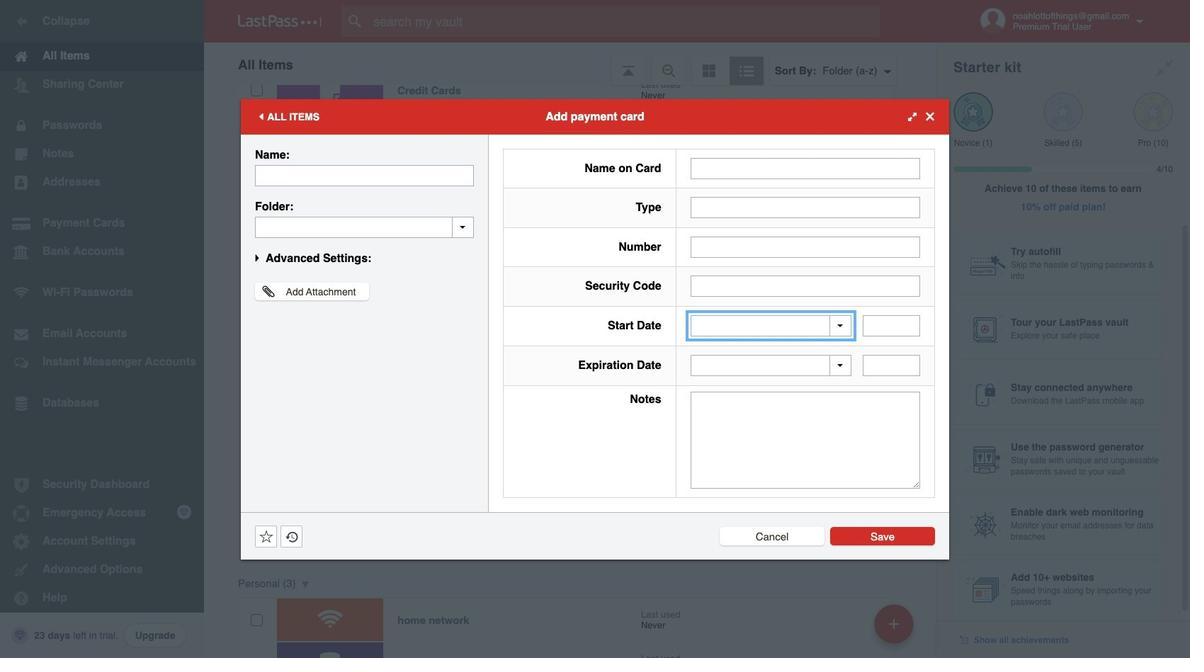 Task type: locate. For each thing, give the bounding box(es) containing it.
lastpass image
[[238, 15, 322, 28]]

None text field
[[255, 165, 474, 186], [690, 197, 920, 218], [255, 216, 474, 238], [255, 165, 474, 186], [690, 197, 920, 218], [255, 216, 474, 238]]

vault options navigation
[[204, 43, 937, 85]]

search my vault text field
[[341, 6, 907, 37]]

None text field
[[690, 158, 920, 179], [690, 236, 920, 258], [690, 276, 920, 297], [863, 315, 920, 337], [863, 355, 920, 376], [690, 391, 920, 488], [690, 158, 920, 179], [690, 236, 920, 258], [690, 276, 920, 297], [863, 315, 920, 337], [863, 355, 920, 376], [690, 391, 920, 488]]

dialog
[[241, 99, 949, 559]]

Search search field
[[341, 6, 907, 37]]



Task type: describe. For each thing, give the bounding box(es) containing it.
new item navigation
[[869, 600, 922, 658]]

main navigation navigation
[[0, 0, 204, 658]]

new item image
[[889, 619, 899, 629]]



